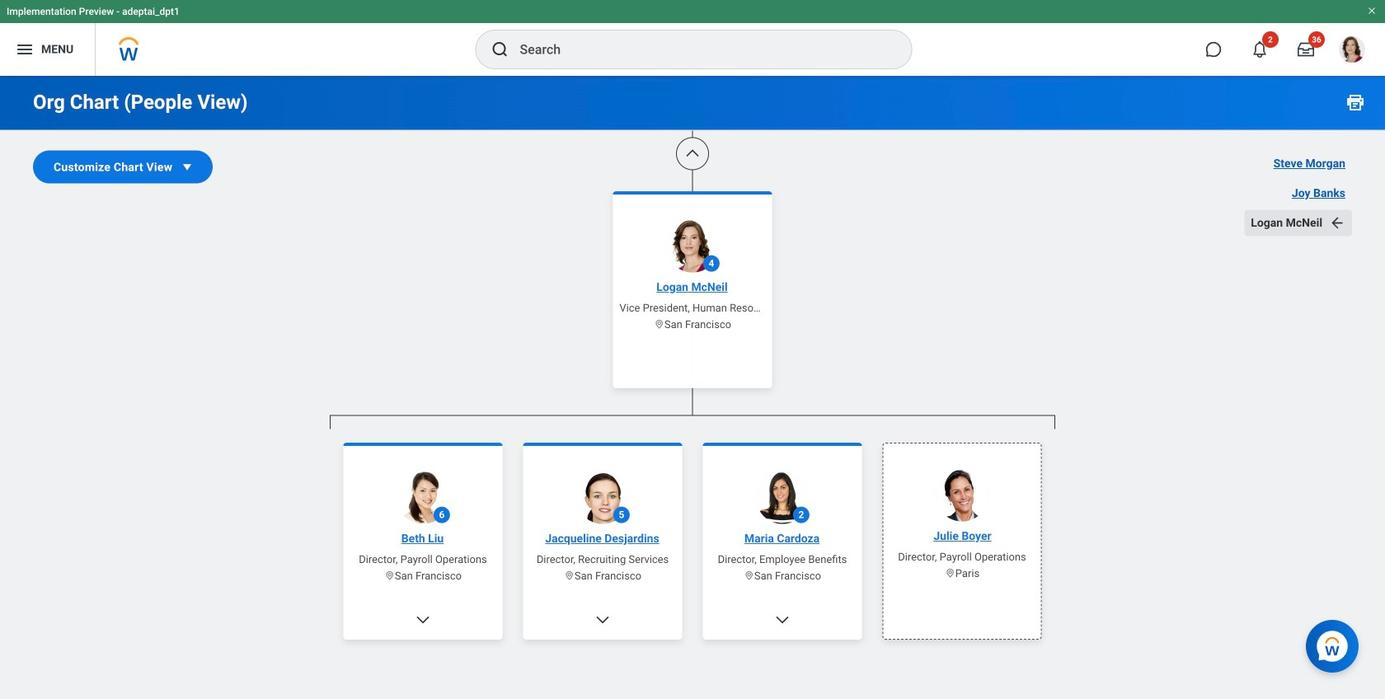 Task type: locate. For each thing, give the bounding box(es) containing it.
banner
[[0, 0, 1386, 76]]

profile logan mcneil image
[[1339, 36, 1366, 66]]

inbox large image
[[1298, 41, 1315, 58]]

location image
[[654, 319, 665, 330], [945, 568, 956, 579], [384, 571, 395, 581], [564, 571, 575, 581], [744, 571, 754, 581]]

close environment banner image
[[1367, 6, 1377, 16]]

chevron down image
[[595, 612, 611, 629], [774, 612, 791, 629]]

justify image
[[15, 40, 35, 59]]

0 horizontal spatial chevron down image
[[595, 612, 611, 629]]

1 horizontal spatial chevron down image
[[774, 612, 791, 629]]

main content
[[0, 0, 1386, 699]]

chevron up image
[[685, 146, 701, 162]]



Task type: describe. For each thing, give the bounding box(es) containing it.
2 chevron down image from the left
[[774, 612, 791, 629]]

search image
[[490, 40, 510, 59]]

notifications large image
[[1252, 41, 1268, 58]]

caret down image
[[179, 159, 196, 175]]

Search Workday  search field
[[520, 31, 878, 68]]

arrow left image
[[1329, 215, 1346, 231]]

logan mcneil, logan mcneil, 4 direct reports element
[[330, 429, 1056, 699]]

chevron down image
[[415, 612, 431, 629]]

1 chevron down image from the left
[[595, 612, 611, 629]]

print org chart image
[[1346, 92, 1366, 112]]



Task type: vqa. For each thing, say whether or not it's contained in the screenshot.
the rightmost BY
no



